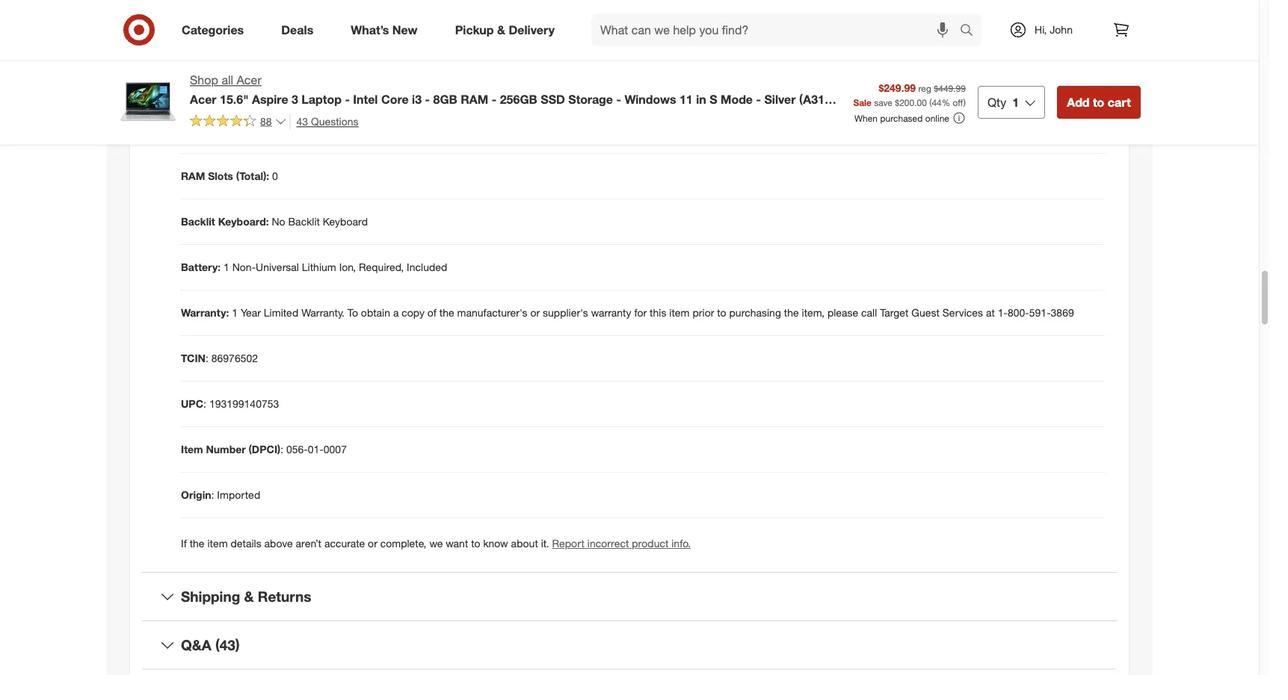 Task type: vqa. For each thing, say whether or not it's contained in the screenshot.
350L)
yes



Task type: locate. For each thing, give the bounding box(es) containing it.
0 vertical spatial &
[[497, 22, 505, 37]]

returns
[[258, 588, 311, 606]]

: for imported
[[211, 489, 214, 502]]

touchscreen:
[[181, 33, 247, 46]]

hi,
[[1035, 23, 1047, 36]]

%
[[942, 97, 950, 108]]

above
[[264, 538, 293, 551]]

ion,
[[339, 261, 356, 274]]

1 vertical spatial ram
[[181, 170, 205, 183]]

core
[[381, 92, 409, 106]]

1 horizontal spatial ram
[[461, 92, 488, 106]]

we
[[429, 538, 443, 551]]

0 vertical spatial no
[[250, 33, 264, 46]]

or left supplier's
[[530, 307, 540, 320]]

microphone
[[283, 79, 339, 92]]

-
[[345, 92, 350, 106], [425, 92, 430, 106], [492, 92, 497, 106], [616, 92, 621, 106], [756, 92, 761, 106]]

the
[[439, 307, 454, 320], [784, 307, 799, 320], [190, 538, 204, 551]]

0 vertical spatial to
[[1093, 95, 1104, 109]]

ram inside shop all acer acer 15.6" aspire 3 laptop - intel core i3 - 8gb ram - 256gb ssd storage - windows 11 in s mode - silver (a315- 58-350l)
[[461, 92, 488, 106]]

1
[[1012, 95, 1019, 109], [224, 261, 229, 274], [232, 307, 238, 320]]

please
[[827, 307, 858, 320]]

accurate
[[324, 538, 365, 551]]

2 horizontal spatial to
[[1093, 95, 1104, 109]]

0 vertical spatial item
[[669, 307, 690, 320]]

aspire
[[252, 92, 288, 106]]

acer up 58-
[[190, 92, 216, 106]]

0 horizontal spatial item
[[207, 538, 228, 551]]

1 horizontal spatial no
[[272, 215, 285, 228]]

- right storage
[[616, 92, 621, 106]]

1 horizontal spatial backlit
[[288, 215, 320, 228]]

1 horizontal spatial item
[[669, 307, 690, 320]]

item left details
[[207, 538, 228, 551]]

backlit left the keyboard
[[288, 215, 320, 228]]

keyboard
[[323, 215, 368, 228]]

2 - from the left
[[425, 92, 430, 106]]

the right if
[[190, 538, 204, 551]]

q&a (43)
[[181, 637, 240, 654]]

43 questions
[[296, 115, 358, 128]]

supplier's
[[543, 307, 588, 320]]

591-
[[1029, 307, 1051, 320]]

a
[[393, 307, 399, 320]]

backlit left the keyboard:
[[181, 215, 215, 228]]

- left intel
[[345, 92, 350, 106]]

1 left non-
[[224, 261, 229, 274]]

item right 'this'
[[669, 307, 690, 320]]

2 vertical spatial 1
[[232, 307, 238, 320]]

(dpci)
[[249, 443, 280, 456]]

to right add
[[1093, 95, 1104, 109]]

& right the "pickup"
[[497, 22, 505, 37]]

0
[[272, 170, 278, 183]]

& inside pickup & delivery link
[[497, 22, 505, 37]]

- left 256gb
[[492, 92, 497, 106]]

1 horizontal spatial 1
[[232, 307, 238, 320]]

shipping & returns button
[[142, 573, 1117, 621]]

to right "want"
[[471, 538, 480, 551]]

1 horizontal spatial &
[[497, 22, 505, 37]]

acer
[[237, 73, 261, 87], [190, 92, 216, 106]]

1 vertical spatial acer
[[190, 92, 216, 106]]

- left silver
[[756, 92, 761, 106]]

1 vertical spatial item
[[207, 538, 228, 551]]

no
[[250, 33, 264, 46], [272, 215, 285, 228]]

0 horizontal spatial acer
[[190, 92, 216, 106]]

to
[[347, 307, 358, 320]]

to right prior at right top
[[717, 307, 726, 320]]

0 horizontal spatial ram
[[181, 170, 205, 183]]

350l)
[[208, 107, 239, 121]]

0 vertical spatial or
[[530, 307, 540, 320]]

0 horizontal spatial 1
[[224, 261, 229, 274]]

0 vertical spatial acer
[[237, 73, 261, 87]]

target
[[880, 307, 909, 320]]

&
[[497, 22, 505, 37], [244, 588, 254, 606]]

200.00
[[899, 97, 927, 108]]

laptop
[[302, 92, 342, 106]]

aren't
[[296, 538, 321, 551]]

add to cart
[[1067, 95, 1131, 109]]

: left 86976502
[[206, 352, 208, 365]]

lithium
[[302, 261, 336, 274]]

1 horizontal spatial acer
[[237, 73, 261, 87]]

or
[[530, 307, 540, 320], [368, 538, 377, 551]]

acer right all
[[237, 73, 261, 87]]

deals
[[281, 22, 313, 37]]

of
[[427, 307, 436, 320]]

8gb
[[433, 92, 457, 106]]

1-
[[998, 307, 1008, 320]]

: left 193199140753
[[203, 398, 206, 411]]

& left returns
[[244, 588, 254, 606]]

0 horizontal spatial no
[[250, 33, 264, 46]]

touchscreen: no touchscreen display
[[181, 33, 364, 46]]

guest
[[912, 307, 940, 320]]

2 horizontal spatial 1
[[1012, 95, 1019, 109]]

- right i3
[[425, 92, 430, 106]]

11
[[679, 92, 693, 106]]

ram
[[461, 92, 488, 106], [181, 170, 205, 183]]

0 horizontal spatial or
[[368, 538, 377, 551]]

the right "of"
[[439, 307, 454, 320]]

0 vertical spatial 1
[[1012, 95, 1019, 109]]

battery: 1 non-universal lithium ion, required, included
[[181, 261, 447, 274]]

silver
[[764, 92, 796, 106]]

0 horizontal spatial to
[[471, 538, 480, 551]]

hi, john
[[1035, 23, 1073, 36]]

3 - from the left
[[492, 92, 497, 106]]

maximum
[[181, 124, 230, 137]]

prior
[[693, 307, 714, 320]]

want
[[446, 538, 468, 551]]

0 horizontal spatial &
[[244, 588, 254, 606]]

no left the touchscreen
[[250, 33, 264, 46]]

1 vertical spatial to
[[717, 307, 726, 320]]

$249.99
[[879, 81, 916, 94]]

at
[[986, 307, 995, 320]]

ram left slots
[[181, 170, 205, 183]]

1 vertical spatial no
[[272, 215, 285, 228]]

ram right 8gb
[[461, 92, 488, 106]]

pickup & delivery
[[455, 22, 555, 37]]

0 horizontal spatial the
[[190, 538, 204, 551]]

for
[[634, 307, 647, 320]]

know
[[483, 538, 508, 551]]

ram slots (total): 0
[[181, 170, 278, 183]]

800-
[[1008, 307, 1029, 320]]

1 vertical spatial 1
[[224, 261, 229, 274]]

info.
[[671, 538, 691, 551]]

intel
[[353, 92, 378, 106]]

43 questions link
[[290, 113, 358, 130]]

or right "accurate"
[[368, 538, 377, 551]]

display
[[329, 33, 364, 46]]

1 left "year"
[[232, 307, 238, 320]]

obtain
[[361, 307, 390, 320]]

1 vertical spatial or
[[368, 538, 377, 551]]

the left item,
[[784, 307, 799, 320]]

: for 86976502
[[206, 352, 208, 365]]

2 vertical spatial to
[[471, 538, 480, 551]]

no right the keyboard:
[[272, 215, 285, 228]]

: left imported
[[211, 489, 214, 502]]

0 horizontal spatial backlit
[[181, 215, 215, 228]]

& inside shipping & returns dropdown button
[[244, 588, 254, 606]]

shop all acer acer 15.6" aspire 3 laptop - intel core i3 - 8gb ram - 256gb ssd storage - windows 11 in s mode - silver (a315- 58-350l)
[[190, 73, 836, 121]]

1 vertical spatial &
[[244, 588, 254, 606]]

limited
[[264, 307, 298, 320]]

: for 193199140753
[[203, 398, 206, 411]]

0 vertical spatial ram
[[461, 92, 488, 106]]

:
[[206, 352, 208, 365], [203, 398, 206, 411], [280, 443, 283, 456], [211, 489, 214, 502]]

01-
[[308, 443, 324, 456]]

storage
[[568, 92, 613, 106]]

1 right qty
[[1012, 95, 1019, 109]]

touchscreen
[[267, 33, 326, 46]]



Task type: describe. For each thing, give the bounding box(es) containing it.
complete,
[[380, 538, 426, 551]]

life:
[[312, 124, 333, 137]]

upc
[[181, 398, 203, 411]]

warranty:
[[181, 307, 229, 320]]

number
[[206, 443, 246, 456]]

056-
[[286, 443, 308, 456]]

q&a (43) button
[[142, 622, 1117, 670]]

incorrect
[[587, 538, 629, 551]]

)
[[963, 97, 966, 108]]

1 for battery:
[[224, 261, 229, 274]]

purchased
[[880, 112, 923, 124]]

add to cart button
[[1057, 86, 1141, 119]]

3
[[292, 92, 298, 106]]

2 backlit from the left
[[288, 215, 320, 228]]

keyboard:
[[218, 215, 269, 228]]

charge
[[272, 124, 309, 137]]

cart
[[1108, 95, 1131, 109]]

& for shipping
[[244, 588, 254, 606]]

item number (dpci) : 056-01-0007
[[181, 443, 347, 456]]

1 horizontal spatial the
[[439, 307, 454, 320]]

9.5
[[336, 124, 350, 137]]

1 - from the left
[[345, 92, 350, 106]]

questions
[[311, 115, 358, 128]]

ssd
[[541, 92, 565, 106]]

upc : 193199140753
[[181, 398, 279, 411]]

2 horizontal spatial the
[[784, 307, 799, 320]]

required,
[[359, 261, 404, 274]]

when purchased online
[[854, 112, 949, 124]]

i3
[[412, 92, 422, 106]]

1 for qty
[[1012, 95, 1019, 109]]

reg
[[918, 83, 931, 94]]

built-
[[246, 79, 271, 92]]

origin
[[181, 489, 211, 502]]

if
[[181, 538, 187, 551]]

$449.99
[[934, 83, 966, 94]]

imported
[[217, 489, 260, 502]]

this
[[650, 307, 666, 320]]

image of acer 15.6" aspire 3 laptop - intel core i3 - 8gb ram - 256gb ssd storage - windows 11 in s mode - silver (a315-58-350l) image
[[118, 72, 178, 132]]

256gb
[[500, 92, 537, 106]]

43
[[296, 115, 308, 128]]

s
[[710, 92, 717, 106]]

1 horizontal spatial or
[[530, 307, 540, 320]]

to inside button
[[1093, 95, 1104, 109]]

microphone:
[[181, 79, 244, 92]]

15.6"
[[220, 92, 249, 106]]

qty
[[987, 95, 1006, 109]]

what's
[[351, 22, 389, 37]]

shipping & returns
[[181, 588, 311, 606]]

: left 056-
[[280, 443, 283, 456]]

193199140753
[[209, 398, 279, 411]]

sale
[[853, 97, 872, 108]]

what's new link
[[338, 13, 436, 46]]

(43)
[[215, 637, 240, 654]]

report
[[552, 538, 585, 551]]

pickup
[[455, 22, 494, 37]]

86976502
[[211, 352, 258, 365]]

maximum battery charge life: 9.5 hours
[[181, 124, 381, 137]]

battery:
[[181, 261, 221, 274]]

4 - from the left
[[616, 92, 621, 106]]

backlit keyboard: no backlit keyboard
[[181, 215, 368, 228]]

tcin : 86976502
[[181, 352, 258, 365]]

call
[[861, 307, 877, 320]]

new
[[392, 22, 418, 37]]

universal
[[256, 261, 299, 274]]

What can we help you find? suggestions appear below search field
[[591, 13, 964, 46]]

item
[[181, 443, 203, 456]]

warranty: 1 year limited warranty. to obtain a copy of the manufacturer's or supplier's warranty for this item prior to purchasing the item, please call target guest services at 1-800-591-3869
[[181, 307, 1074, 320]]

(total):
[[236, 170, 269, 183]]

& for pickup
[[497, 22, 505, 37]]

44
[[932, 97, 942, 108]]

mode
[[721, 92, 753, 106]]

save
[[874, 97, 892, 108]]

1 horizontal spatial to
[[717, 307, 726, 320]]

off
[[953, 97, 963, 108]]

slots
[[208, 170, 233, 183]]

0007
[[324, 443, 347, 456]]

warranty.
[[301, 307, 344, 320]]

john
[[1050, 23, 1073, 36]]

delivery
[[509, 22, 555, 37]]

copy
[[402, 307, 425, 320]]

included
[[407, 261, 447, 274]]

categories link
[[169, 13, 263, 46]]

88
[[260, 115, 272, 128]]

manufacturer's
[[457, 307, 527, 320]]

1 backlit from the left
[[181, 215, 215, 228]]

origin : imported
[[181, 489, 260, 502]]

in
[[696, 92, 706, 106]]

5 - from the left
[[756, 92, 761, 106]]

in
[[271, 79, 280, 92]]

1 for warranty:
[[232, 307, 238, 320]]

pickup & delivery link
[[442, 13, 573, 46]]

about
[[511, 538, 538, 551]]



